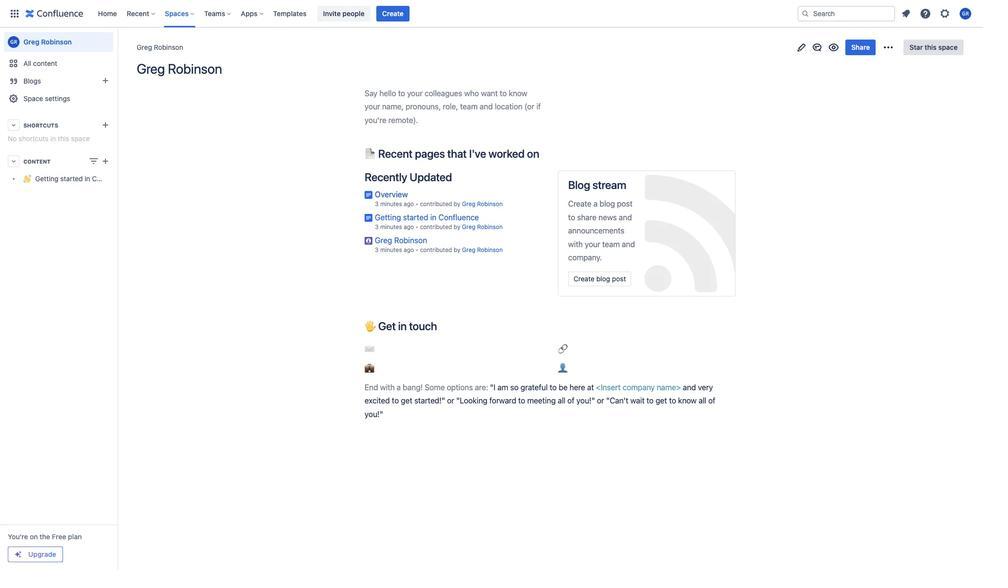 Task type: vqa. For each thing, say whether or not it's contained in the screenshot.
:sunglasses: icon
no



Task type: describe. For each thing, give the bounding box(es) containing it.
greg robinson inside space element
[[23, 38, 72, 46]]

teams button
[[201, 6, 235, 21]]

edit this page image
[[796, 42, 808, 53]]

2 all from the left
[[699, 396, 707, 405]]

greg inside space element
[[23, 38, 39, 46]]

overview 3 minutes ago • contributed by greg robinson
[[375, 190, 503, 208]]

here
[[570, 383, 586, 392]]

create link
[[377, 6, 410, 21]]

star this space button
[[904, 40, 964, 55]]

and right news
[[619, 213, 632, 222]]

updated
[[410, 170, 452, 184]]

grateful
[[521, 383, 548, 392]]

free
[[52, 533, 66, 541]]

very
[[699, 383, 714, 392]]

no
[[8, 134, 17, 143]]

3 inside getting started in confluence 3 minutes ago • contributed by greg robinson
[[375, 223, 379, 231]]

contributed inside greg robinson 3 minutes ago • contributed by greg robinson
[[420, 246, 452, 254]]

and very excited to get started!" or "looking forward to meeting all of you!" or "can't wait to get to know all of you!"
[[365, 383, 718, 419]]

• inside overview 3 minutes ago • contributed by greg robinson
[[416, 200, 419, 208]]

this inside star this space button
[[925, 43, 937, 51]]

robinson inside overview 3 minutes ago • contributed by greg robinson
[[478, 200, 503, 208]]

in for getting started in confluence 3 minutes ago • contributed by greg robinson
[[431, 213, 437, 222]]

colleagues
[[425, 89, 463, 98]]

excited
[[365, 396, 390, 405]]

who
[[465, 89, 479, 98]]

collapse sidebar image
[[107, 32, 128, 52]]

teams
[[204, 9, 225, 17]]

greg down overview
[[375, 236, 393, 245]]

location
[[495, 102, 523, 111]]

share
[[852, 43, 871, 51]]

1 horizontal spatial recent
[[378, 147, 413, 160]]

post inside create a blog post to share news and announcements with your team and company.
[[618, 199, 633, 208]]

space settings link
[[4, 90, 113, 107]]

in for no shortcuts in this space
[[50, 134, 56, 143]]

greg robinson 3 minutes ago • contributed by greg robinson
[[375, 236, 503, 254]]

apps
[[241, 9, 258, 17]]

• inside greg robinson 3 minutes ago • contributed by greg robinson
[[416, 246, 419, 254]]

so
[[511, 383, 519, 392]]

be
[[559, 383, 568, 392]]

1 of from the left
[[568, 396, 575, 405]]

0 vertical spatial on
[[527, 147, 540, 160]]

content
[[23, 158, 51, 164]]

get
[[378, 319, 396, 333]]

"can't
[[607, 396, 629, 405]]

more actions image
[[883, 42, 895, 53]]

home link
[[95, 6, 120, 21]]

know inside and very excited to get started!" or "looking forward to meeting all of you!" or "can't wait to get to know all of you!"
[[679, 396, 697, 405]]

meeting
[[528, 396, 556, 405]]

you're
[[365, 116, 387, 125]]

people
[[343, 9, 365, 17]]

change view image
[[88, 155, 100, 167]]

to down name>
[[670, 396, 677, 405]]

bang!
[[403, 383, 423, 392]]

templates link
[[270, 6, 310, 21]]

Search field
[[798, 6, 896, 21]]

the
[[40, 533, 50, 541]]

pages
[[415, 147, 445, 160]]

appswitcher icon image
[[9, 8, 21, 19]]

share
[[578, 213, 597, 222]]

notification icon image
[[901, 8, 913, 19]]

company
[[623, 383, 655, 392]]

in for getting started in confluence
[[85, 175, 90, 183]]

this inside space element
[[58, 134, 69, 143]]

start watching image
[[829, 42, 840, 53]]

shortcuts
[[23, 122, 58, 128]]

all
[[23, 59, 31, 67]]

search image
[[802, 10, 810, 17]]

0 vertical spatial your
[[407, 89, 423, 98]]

create for create
[[382, 9, 404, 17]]

💼
[[365, 364, 377, 373]]

0 horizontal spatial your
[[365, 102, 380, 111]]

add shortcut image
[[100, 119, 111, 131]]

name>
[[657, 383, 682, 392]]

started for getting started in confluence 3 minutes ago • contributed by greg robinson
[[403, 213, 429, 222]]

role,
[[443, 102, 458, 111]]

recently
[[365, 170, 408, 184]]

greg right create a blog icon
[[137, 61, 165, 77]]

create a blog image
[[100, 75, 111, 86]]

copy image
[[539, 148, 551, 159]]

👤
[[558, 364, 570, 373]]

1 horizontal spatial you!"
[[577, 396, 595, 405]]

0 horizontal spatial with
[[380, 383, 395, 392]]

blog inside create blog post button
[[597, 275, 611, 283]]

say hello to your colleagues who want to know your name, pronouns, role, team and location (or if you're remote).
[[365, 89, 543, 125]]

to right wait
[[647, 396, 654, 405]]

hello
[[380, 89, 396, 98]]

spaces
[[165, 9, 189, 17]]

in for 🖐 get in touch
[[398, 319, 407, 333]]

upgrade
[[28, 550, 56, 558]]

overview
[[375, 190, 408, 199]]

to right want
[[500, 89, 507, 98]]

and inside and very excited to get started!" or "looking forward to meeting all of you!" or "can't wait to get to know all of you!"
[[684, 383, 697, 392]]

premium image
[[14, 551, 22, 558]]

getting for getting started in confluence
[[35, 175, 58, 183]]

minutes inside getting started in confluence 3 minutes ago • contributed by greg robinson
[[381, 223, 402, 231]]

create blog post button
[[569, 272, 632, 287]]

and inside say hello to your colleagues who want to know your name, pronouns, role, team and location (or if you're remote).
[[480, 102, 493, 111]]

1 or from the left
[[447, 396, 455, 405]]

company.
[[569, 253, 602, 262]]

ago inside overview 3 minutes ago • contributed by greg robinson
[[404, 200, 414, 208]]

star
[[910, 43, 924, 51]]

blog inside create a blog post to share news and announcements with your team and company.
[[600, 199, 616, 208]]

✉️
[[365, 344, 377, 353]]

that
[[448, 147, 467, 160]]

<insert
[[597, 383, 621, 392]]

1 all from the left
[[558, 396, 566, 405]]

news
[[599, 213, 617, 222]]

say
[[365, 89, 378, 98]]

at
[[588, 383, 595, 392]]

recent inside dropdown button
[[127, 9, 149, 17]]

"i
[[491, 383, 496, 392]]

end
[[365, 383, 378, 392]]

you're
[[8, 533, 28, 541]]

want
[[481, 89, 498, 98]]

to right hello
[[398, 89, 405, 98]]

create for create blog post
[[574, 275, 595, 283]]

templates
[[273, 9, 307, 17]]

create a page image
[[100, 155, 111, 167]]

your profile and preferences image
[[961, 8, 972, 19]]

recently updated
[[365, 170, 452, 184]]

greg right collapse sidebar icon
[[137, 43, 152, 51]]

3 inside overview 3 minutes ago • contributed by greg robinson
[[375, 200, 379, 208]]

worked
[[489, 147, 525, 160]]

content
[[33, 59, 57, 67]]

plan
[[68, 533, 82, 541]]

team inside say hello to your colleagues who want to know your name, pronouns, role, team and location (or if you're remote).
[[460, 102, 478, 111]]

"looking
[[457, 396, 488, 405]]

to left be
[[550, 383, 557, 392]]



Task type: locate. For each thing, give the bounding box(es) containing it.
by inside overview 3 minutes ago • contributed by greg robinson
[[454, 200, 461, 208]]

ago down overview
[[404, 200, 414, 208]]

robinson inside space element
[[41, 38, 72, 46]]

or down options
[[447, 396, 455, 405]]

started down content "dropdown button"
[[60, 175, 83, 183]]

name,
[[382, 102, 404, 111]]

no shortcuts in this space
[[8, 134, 90, 143]]

blog down company.
[[597, 275, 611, 283]]

• up greg robinson 3 minutes ago • contributed by greg robinson
[[416, 223, 419, 231]]

space
[[939, 43, 959, 51], [71, 134, 90, 143]]

to inside create a blog post to share news and announcements with your team and company.
[[569, 213, 576, 222]]

overview link
[[375, 190, 408, 199]]

blog
[[600, 199, 616, 208], [597, 275, 611, 283]]

with inside create a blog post to share news and announcements with your team and company.
[[569, 240, 583, 248]]

remote).
[[389, 116, 419, 125]]

0 vertical spatial create
[[382, 9, 404, 17]]

contributed inside overview 3 minutes ago • contributed by greg robinson
[[420, 200, 452, 208]]

global element
[[6, 0, 796, 27]]

contributed up getting started in confluence 3 minutes ago • contributed by greg robinson
[[420, 200, 452, 208]]

team inside create a blog post to share news and announcements with your team and company.
[[603, 240, 620, 248]]

1 vertical spatial by
[[454, 223, 461, 231]]

your inside create a blog post to share news and announcements with your team and company.
[[585, 240, 601, 248]]

1 horizontal spatial a
[[594, 199, 598, 208]]

with up company.
[[569, 240, 583, 248]]

on right worked
[[527, 147, 540, 160]]

a left bang!
[[397, 383, 401, 392]]

confluence for getting started in confluence 3 minutes ago • contributed by greg robinson
[[439, 213, 479, 222]]

greg up getting started in confluence 3 minutes ago • contributed by greg robinson
[[462, 200, 476, 208]]

0 vertical spatial getting
[[35, 175, 58, 183]]

🖐 get in touch
[[365, 319, 437, 333]]

invite people
[[323, 9, 365, 17]]

of down 'here'
[[568, 396, 575, 405]]

greg down getting started in confluence 3 minutes ago • contributed by greg robinson
[[462, 246, 476, 254]]

space element
[[0, 27, 128, 570]]

1 vertical spatial getting started in confluence link
[[375, 213, 479, 222]]

of down "very"
[[709, 396, 716, 405]]

your
[[407, 89, 423, 98], [365, 102, 380, 111], [585, 240, 601, 248]]

• down getting started in confluence 3 minutes ago • contributed by greg robinson
[[416, 246, 419, 254]]

2 vertical spatial 3
[[375, 246, 379, 254]]

0 horizontal spatial or
[[447, 396, 455, 405]]

contributed down getting started in confluence 3 minutes ago • contributed by greg robinson
[[420, 246, 452, 254]]

are:
[[475, 383, 489, 392]]

1 vertical spatial minutes
[[381, 223, 402, 231]]

1 vertical spatial contributed
[[420, 223, 452, 231]]

1 vertical spatial space
[[71, 134, 90, 143]]

0 horizontal spatial getting
[[35, 175, 58, 183]]

1 vertical spatial post
[[613, 275, 627, 283]]

0 horizontal spatial get
[[401, 396, 413, 405]]

content button
[[4, 152, 113, 170]]

minutes inside greg robinson 3 minutes ago • contributed by greg robinson
[[381, 246, 402, 254]]

getting down overview link
[[375, 213, 401, 222]]

am
[[498, 383, 509, 392]]

post inside button
[[613, 275, 627, 283]]

1 vertical spatial 3
[[375, 223, 379, 231]]

you!" down at
[[577, 396, 595, 405]]

space settings
[[23, 94, 70, 103]]

banner containing home
[[0, 0, 984, 27]]

create
[[382, 9, 404, 17], [569, 199, 592, 208], [574, 275, 595, 283]]

1 minutes from the top
[[381, 200, 402, 208]]

2 vertical spatial create
[[574, 275, 595, 283]]

2 horizontal spatial your
[[585, 240, 601, 248]]

started
[[60, 175, 83, 183], [403, 213, 429, 222]]

2 3 from the top
[[375, 223, 379, 231]]

1 vertical spatial this
[[58, 134, 69, 143]]

help icon image
[[920, 8, 932, 19]]

banner
[[0, 0, 984, 27]]

📄
[[365, 147, 376, 160]]

or down "<insert"
[[597, 396, 605, 405]]

1 vertical spatial started
[[403, 213, 429, 222]]

0 vertical spatial confluence
[[92, 175, 128, 183]]

• inside getting started in confluence 3 minutes ago • contributed by greg robinson
[[416, 223, 419, 231]]

space inside button
[[939, 43, 959, 51]]

team down the announcements
[[603, 240, 620, 248]]

0 vertical spatial •
[[416, 200, 419, 208]]

getting down content
[[35, 175, 58, 183]]

by down getting started in confluence 3 minutes ago • contributed by greg robinson
[[454, 246, 461, 254]]

1 horizontal spatial know
[[679, 396, 697, 405]]

1 vertical spatial recent
[[378, 147, 413, 160]]

1 vertical spatial you!"
[[365, 410, 383, 419]]

0 vertical spatial space
[[939, 43, 959, 51]]

1 vertical spatial on
[[30, 533, 38, 541]]

contributed inside getting started in confluence 3 minutes ago • contributed by greg robinson
[[420, 223, 452, 231]]

0 horizontal spatial recent
[[127, 9, 149, 17]]

team down who
[[460, 102, 478, 111]]

get down name>
[[656, 396, 668, 405]]

and down the announcements
[[622, 240, 636, 248]]

confluence image
[[25, 8, 83, 19], [25, 8, 83, 19]]

(or
[[525, 102, 535, 111]]

create inside create blog post button
[[574, 275, 595, 283]]

this down shortcuts dropdown button
[[58, 134, 69, 143]]

on
[[527, 147, 540, 160], [30, 533, 38, 541]]

in down shortcuts dropdown button
[[50, 134, 56, 143]]

pronouns,
[[406, 102, 441, 111]]

in down change view image
[[85, 175, 90, 183]]

1 vertical spatial with
[[380, 383, 395, 392]]

📄 recent pages that i've worked on
[[365, 147, 540, 160]]

to right the 'excited'
[[392, 396, 399, 405]]

1 get from the left
[[401, 396, 413, 405]]

stream
[[593, 178, 627, 191]]

to
[[398, 89, 405, 98], [500, 89, 507, 98], [569, 213, 576, 222], [550, 383, 557, 392], [392, 396, 399, 405], [519, 396, 526, 405], [647, 396, 654, 405], [670, 396, 677, 405]]

1 horizontal spatial on
[[527, 147, 540, 160]]

confluence inside space element
[[92, 175, 128, 183]]

0 horizontal spatial space
[[71, 134, 90, 143]]

1 3 from the top
[[375, 200, 379, 208]]

getting inside space element
[[35, 175, 58, 183]]

robinson inside getting started in confluence 3 minutes ago • contributed by greg robinson
[[478, 223, 503, 231]]

all down be
[[558, 396, 566, 405]]

2 or from the left
[[597, 396, 605, 405]]

greg inside overview 3 minutes ago • contributed by greg robinson
[[462, 200, 476, 208]]

0 vertical spatial you!"
[[577, 396, 595, 405]]

blog
[[569, 178, 591, 191]]

your down say
[[365, 102, 380, 111]]

get
[[401, 396, 413, 405], [656, 396, 668, 405]]

getting started in confluence link down change view image
[[4, 170, 128, 188]]

getting started in confluence
[[35, 175, 128, 183]]

1 vertical spatial your
[[365, 102, 380, 111]]

1 horizontal spatial this
[[925, 43, 937, 51]]

1 vertical spatial confluence
[[439, 213, 479, 222]]

some
[[425, 383, 445, 392]]

3 inside greg robinson 3 minutes ago • contributed by greg robinson
[[375, 246, 379, 254]]

🖐
[[365, 319, 376, 333]]

3 • from the top
[[416, 246, 419, 254]]

on inside space element
[[30, 533, 38, 541]]

by up getting started in confluence 3 minutes ago • contributed by greg robinson
[[454, 200, 461, 208]]

recent up recently
[[378, 147, 413, 160]]

0 horizontal spatial this
[[58, 134, 69, 143]]

0 horizontal spatial started
[[60, 175, 83, 183]]

blogs link
[[4, 72, 113, 90]]

•
[[416, 200, 419, 208], [416, 223, 419, 231], [416, 246, 419, 254]]

0 vertical spatial blog
[[600, 199, 616, 208]]

3 minutes from the top
[[381, 246, 402, 254]]

1 vertical spatial •
[[416, 223, 419, 231]]

3 by from the top
[[454, 246, 461, 254]]

0 vertical spatial a
[[594, 199, 598, 208]]

invite
[[323, 9, 341, 17]]

0 horizontal spatial getting started in confluence link
[[4, 170, 128, 188]]

create inside create a blog post to share news and announcements with your team and company.
[[569, 199, 592, 208]]

2 get from the left
[[656, 396, 668, 405]]

2 • from the top
[[416, 223, 419, 231]]

0 vertical spatial with
[[569, 240, 583, 248]]

share button
[[846, 40, 877, 55]]

1 vertical spatial a
[[397, 383, 401, 392]]

0 vertical spatial getting started in confluence link
[[4, 170, 128, 188]]

or
[[447, 396, 455, 405], [597, 396, 605, 405]]

0 vertical spatial started
[[60, 175, 83, 183]]

confluence down 'create a page' image
[[92, 175, 128, 183]]

know inside say hello to your colleagues who want to know your name, pronouns, role, team and location (or if you're remote).
[[509, 89, 528, 98]]

if
[[537, 102, 541, 111]]

getting started in confluence 3 minutes ago • contributed by greg robinson
[[375, 213, 503, 231]]

2 vertical spatial •
[[416, 246, 419, 254]]

to left share
[[569, 213, 576, 222]]

minutes inside overview 3 minutes ago • contributed by greg robinson
[[381, 200, 402, 208]]

3 3 from the top
[[375, 246, 379, 254]]

2 vertical spatial contributed
[[420, 246, 452, 254]]

1 vertical spatial know
[[679, 396, 697, 405]]

and down want
[[480, 102, 493, 111]]

and
[[480, 102, 493, 111], [619, 213, 632, 222], [622, 240, 636, 248], [684, 383, 697, 392]]

ago
[[404, 200, 414, 208], [404, 223, 414, 231], [404, 246, 414, 254]]

recent right home
[[127, 9, 149, 17]]

by inside greg robinson 3 minutes ago • contributed by greg robinson
[[454, 246, 461, 254]]

ago up greg robinson 3 minutes ago • contributed by greg robinson
[[404, 223, 414, 231]]

started inside space element
[[60, 175, 83, 183]]

space down shortcuts dropdown button
[[71, 134, 90, 143]]

0 vertical spatial this
[[925, 43, 937, 51]]

you're on the free plan
[[8, 533, 82, 541]]

0 vertical spatial recent
[[127, 9, 149, 17]]

know down name>
[[679, 396, 697, 405]]

1 vertical spatial ago
[[404, 223, 414, 231]]

this right star
[[925, 43, 937, 51]]

space
[[23, 94, 43, 103]]

1 horizontal spatial getting started in confluence link
[[375, 213, 479, 222]]

settings
[[45, 94, 70, 103]]

in inside getting started in confluence 3 minutes ago • contributed by greg robinson
[[431, 213, 437, 222]]

1 horizontal spatial of
[[709, 396, 716, 405]]

0 vertical spatial know
[[509, 89, 528, 98]]

getting for getting started in confluence 3 minutes ago • contributed by greg robinson
[[375, 213, 401, 222]]

0 vertical spatial by
[[454, 200, 461, 208]]

upgrade button
[[8, 547, 63, 562]]

1 horizontal spatial your
[[407, 89, 423, 98]]

0 vertical spatial 3
[[375, 200, 379, 208]]

create down company.
[[574, 275, 595, 283]]

2 minutes from the top
[[381, 223, 402, 231]]

0 horizontal spatial of
[[568, 396, 575, 405]]

1 horizontal spatial space
[[939, 43, 959, 51]]

2 vertical spatial minutes
[[381, 246, 402, 254]]

get down bang!
[[401, 396, 413, 405]]

all
[[558, 396, 566, 405], [699, 396, 707, 405]]

ago down getting started in confluence 3 minutes ago • contributed by greg robinson
[[404, 246, 414, 254]]

post
[[618, 199, 633, 208], [613, 275, 627, 283]]

2 of from the left
[[709, 396, 716, 405]]

create up share
[[569, 199, 592, 208]]

ago inside getting started in confluence 3 minutes ago • contributed by greg robinson
[[404, 223, 414, 231]]

1 vertical spatial blog
[[597, 275, 611, 283]]

1 vertical spatial create
[[569, 199, 592, 208]]

2 contributed from the top
[[420, 223, 452, 231]]

0 horizontal spatial on
[[30, 533, 38, 541]]

2 by from the top
[[454, 223, 461, 231]]

shortcuts button
[[4, 116, 113, 134]]

1 horizontal spatial getting
[[375, 213, 401, 222]]

wait
[[631, 396, 645, 405]]

• up getting started in confluence 3 minutes ago • contributed by greg robinson
[[416, 200, 419, 208]]

with right end at the left bottom of page
[[380, 383, 395, 392]]

contributed
[[420, 200, 452, 208], [420, 223, 452, 231], [420, 246, 452, 254]]

confluence for getting started in confluence
[[92, 175, 128, 183]]

0 vertical spatial team
[[460, 102, 478, 111]]

started!"
[[415, 396, 445, 405]]

and left "very"
[[684, 383, 697, 392]]

all content
[[23, 59, 57, 67]]

2 vertical spatial by
[[454, 246, 461, 254]]

greg up greg robinson 3 minutes ago • contributed by greg robinson
[[462, 223, 476, 231]]

confluence
[[92, 175, 128, 183], [439, 213, 479, 222]]

greg inside getting started in confluence 3 minutes ago • contributed by greg robinson
[[462, 223, 476, 231]]

contributed up greg robinson 3 minutes ago • contributed by greg robinson
[[420, 223, 452, 231]]

getting started in confluence link down overview 3 minutes ago • contributed by greg robinson
[[375, 213, 479, 222]]

started down overview 3 minutes ago • contributed by greg robinson
[[403, 213, 429, 222]]

started for getting started in confluence
[[60, 175, 83, 183]]

1 vertical spatial getting
[[375, 213, 401, 222]]

0 horizontal spatial confluence
[[92, 175, 128, 183]]

0 vertical spatial ago
[[404, 200, 414, 208]]

shortcuts
[[19, 134, 49, 143]]

all content link
[[4, 55, 113, 72]]

in right get
[[398, 319, 407, 333]]

know up location
[[509, 89, 528, 98]]

0 horizontal spatial a
[[397, 383, 401, 392]]

1 • from the top
[[416, 200, 419, 208]]

started inside getting started in confluence 3 minutes ago • contributed by greg robinson
[[403, 213, 429, 222]]

recent button
[[124, 6, 159, 21]]

apps button
[[238, 6, 268, 21]]

0 vertical spatial contributed
[[420, 200, 452, 208]]

in
[[50, 134, 56, 143], [85, 175, 90, 183], [431, 213, 437, 222], [398, 319, 407, 333]]

on left the
[[30, 533, 38, 541]]

robinson
[[41, 38, 72, 46], [154, 43, 183, 51], [168, 61, 222, 77], [478, 200, 503, 208], [478, 223, 503, 231], [395, 236, 428, 245], [478, 246, 503, 254]]

confluence inside getting started in confluence 3 minutes ago • contributed by greg robinson
[[439, 213, 479, 222]]

create inside create link
[[382, 9, 404, 17]]

confluence down overview 3 minutes ago • contributed by greg robinson
[[439, 213, 479, 222]]

blog up news
[[600, 199, 616, 208]]

2 vertical spatial your
[[585, 240, 601, 248]]

1 horizontal spatial or
[[597, 396, 605, 405]]

blogs
[[23, 77, 41, 85]]

a inside create a blog post to share news and announcements with your team and company.
[[594, 199, 598, 208]]

a up share
[[594, 199, 598, 208]]

know
[[509, 89, 528, 98], [679, 396, 697, 405]]

greg up all at the left top of page
[[23, 38, 39, 46]]

i've
[[470, 147, 487, 160]]

🔗
[[558, 344, 570, 353]]

space right star
[[939, 43, 959, 51]]

greg
[[23, 38, 39, 46], [137, 43, 152, 51], [137, 61, 165, 77], [462, 200, 476, 208], [462, 223, 476, 231], [375, 236, 393, 245], [462, 246, 476, 254]]

copy image
[[436, 320, 448, 332]]

2 ago from the top
[[404, 223, 414, 231]]

1 by from the top
[[454, 200, 461, 208]]

3 contributed from the top
[[420, 246, 452, 254]]

1 horizontal spatial all
[[699, 396, 707, 405]]

1 horizontal spatial started
[[403, 213, 429, 222]]

home
[[98, 9, 117, 17]]

1 horizontal spatial get
[[656, 396, 668, 405]]

0 horizontal spatial you!"
[[365, 410, 383, 419]]

1 horizontal spatial confluence
[[439, 213, 479, 222]]

this
[[925, 43, 937, 51], [58, 134, 69, 143]]

by up greg robinson 3 minutes ago • contributed by greg robinson
[[454, 223, 461, 231]]

in down overview 3 minutes ago • contributed by greg robinson
[[431, 213, 437, 222]]

0 horizontal spatial all
[[558, 396, 566, 405]]

to down end with a bang! some options are: "i am so grateful to be here at <insert company name>
[[519, 396, 526, 405]]

create a blog post to share news and announcements with your team and company.
[[569, 199, 636, 262]]

1 horizontal spatial with
[[569, 240, 583, 248]]

0 vertical spatial minutes
[[381, 200, 402, 208]]

0 horizontal spatial team
[[460, 102, 478, 111]]

by
[[454, 200, 461, 208], [454, 223, 461, 231], [454, 246, 461, 254]]

1 vertical spatial team
[[603, 240, 620, 248]]

by inside getting started in confluence 3 minutes ago • contributed by greg robinson
[[454, 223, 461, 231]]

all down "very"
[[699, 396, 707, 405]]

star this space
[[910, 43, 959, 51]]

settings icon image
[[940, 8, 952, 19]]

0 vertical spatial post
[[618, 199, 633, 208]]

1 ago from the top
[[404, 200, 414, 208]]

your down the announcements
[[585, 240, 601, 248]]

you!" down the 'excited'
[[365, 410, 383, 419]]

1 contributed from the top
[[420, 200, 452, 208]]

1 horizontal spatial team
[[603, 240, 620, 248]]

create for create a blog post to share news and announcements with your team and company.
[[569, 199, 592, 208]]

ago inside greg robinson 3 minutes ago • contributed by greg robinson
[[404, 246, 414, 254]]

3 ago from the top
[[404, 246, 414, 254]]

getting inside getting started in confluence 3 minutes ago • contributed by greg robinson
[[375, 213, 401, 222]]

announcements
[[569, 226, 625, 235]]

0 horizontal spatial know
[[509, 89, 528, 98]]

2 vertical spatial ago
[[404, 246, 414, 254]]

create right people
[[382, 9, 404, 17]]

your up pronouns,
[[407, 89, 423, 98]]



